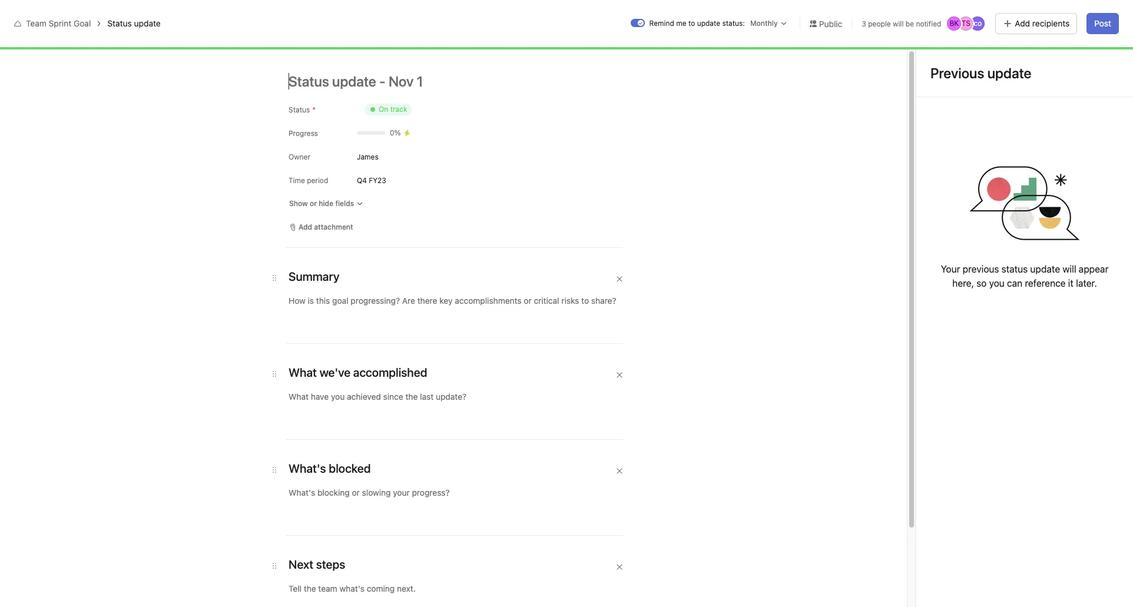 Task type: locate. For each thing, give the bounding box(es) containing it.
1 horizontal spatial team
[[194, 49, 223, 63]]

show or hide fields button
[[284, 196, 369, 212]]

2 vertical spatial remove section image
[[616, 564, 623, 571]]

a
[[505, 306, 510, 316]]

will up it
[[1063, 264, 1077, 275]]

info
[[1077, 9, 1089, 18]]

be
[[906, 19, 914, 28]]

in
[[986, 9, 992, 18]]

what's down 0%
[[371, 148, 408, 161]]

add billing info button
[[1034, 6, 1095, 22]]

the
[[397, 389, 410, 399]]

goals up connect a sub-goal button
[[486, 280, 506, 290]]

2 horizontal spatial add
[[1040, 9, 1053, 18]]

goals for sub-
[[486, 280, 506, 290]]

switch
[[631, 19, 645, 27]]

this
[[600, 280, 614, 290]]

update
[[134, 18, 161, 28], [697, 19, 721, 28], [1031, 264, 1060, 275], [571, 280, 598, 290]]

fields
[[335, 199, 354, 208]]

0 horizontal spatial connect
[[382, 496, 411, 505]]

connect down related work
[[382, 496, 411, 505]]

or right projects
[[472, 496, 479, 505]]

connect left a at the left bottom of page
[[471, 306, 503, 316]]

0 vertical spatial connect
[[471, 306, 503, 316]]

monthly button
[[747, 18, 790, 29]]

to
[[689, 19, 695, 28], [509, 280, 516, 290]]

will left be
[[893, 19, 904, 28]]

goals
[[251, 37, 271, 47], [486, 280, 506, 290]]

list box
[[428, 5, 710, 24]]

1 horizontal spatial goals
[[486, 280, 506, 290]]

1 horizontal spatial add
[[1015, 18, 1030, 28]]

0 horizontal spatial team
[[26, 18, 46, 28]]

days
[[920, 14, 935, 22]]

1 vertical spatial ts
[[1051, 45, 1060, 54]]

ts right "ja"
[[1051, 45, 1060, 54]]

sprint goal
[[225, 49, 284, 63]]

team down the my
[[194, 49, 223, 63]]

period
[[307, 176, 328, 185]]

fy23
[[369, 176, 386, 185]]

0 horizontal spatial ts
[[962, 19, 971, 28]]

1 horizontal spatial to
[[689, 19, 695, 28]]

to right me
[[689, 19, 695, 28]]

sub- right use
[[468, 280, 486, 290]]

0 vertical spatial to
[[689, 19, 695, 28]]

status left * on the top left of page
[[289, 105, 310, 114]]

share
[[1095, 45, 1114, 54]]

status right 'goal'
[[107, 18, 132, 28]]

1 horizontal spatial will
[[1063, 264, 1077, 275]]

to up connect a sub-goal
[[509, 280, 516, 290]]

remove section image
[[616, 276, 623, 283], [616, 468, 623, 475], [616, 564, 623, 571]]

status
[[107, 18, 132, 28], [289, 105, 310, 114]]

0 horizontal spatial what's
[[371, 148, 408, 161]]

remove section image for next steps text box
[[616, 564, 623, 571]]

add inside popup button
[[299, 223, 312, 232]]

0 vertical spatial remove section image
[[616, 276, 623, 283]]

add for add recipients
[[1015, 18, 1030, 28]]

bk right left
[[950, 19, 959, 28]]

ts right left
[[962, 19, 971, 28]]

1 vertical spatial goals
[[486, 280, 506, 290]]

related work
[[371, 479, 427, 490]]

sub-
[[468, 280, 486, 290], [512, 306, 530, 316]]

0 horizontal spatial status
[[107, 18, 132, 28]]

team up home
[[26, 18, 46, 28]]

sprint
[[49, 18, 71, 28]]

0 horizontal spatial goals
[[251, 37, 271, 47]]

1 horizontal spatial co
[[1063, 45, 1071, 54]]

ts
[[962, 19, 971, 28], [1051, 45, 1060, 54]]

1 horizontal spatial or
[[472, 496, 479, 505]]

0 vertical spatial goals
[[251, 37, 271, 47]]

0 horizontal spatial sub-
[[468, 280, 486, 290]]

sub- right a at the left bottom of page
[[512, 306, 530, 316]]

goals for workspace
[[251, 37, 271, 47]]

0 vertical spatial status
[[107, 18, 132, 28]]

remove section image for what's blocked text box
[[616, 468, 623, 475]]

1 horizontal spatial status
[[289, 105, 310, 114]]

sub- inside button
[[512, 306, 530, 316]]

1 horizontal spatial connect
[[471, 306, 503, 316]]

what's inside button
[[961, 9, 984, 18]]

what's
[[961, 9, 984, 18], [371, 148, 408, 161]]

monthly
[[750, 19, 778, 28]]

0 horizontal spatial add
[[299, 223, 312, 232]]

it
[[1068, 278, 1074, 289]]

previous
[[963, 264, 999, 275]]

1 horizontal spatial bk
[[1039, 45, 1048, 54]]

or
[[310, 199, 317, 208], [472, 496, 479, 505]]

goal
[[74, 18, 91, 28]]

1 vertical spatial sub-
[[512, 306, 530, 316]]

add attachment button
[[284, 219, 359, 236]]

0 vertical spatial team
[[26, 18, 46, 28]]

1 remove section image from the top
[[616, 276, 623, 283]]

1 horizontal spatial sub-
[[512, 306, 530, 316]]

1 vertical spatial what's
[[371, 148, 408, 161]]

0 vertical spatial will
[[893, 19, 904, 28]]

1 horizontal spatial james
[[399, 583, 422, 591]]

17
[[911, 14, 918, 22]]

0 vertical spatial what's
[[961, 9, 984, 18]]

team
[[26, 18, 46, 28], [194, 49, 223, 63]]

ja
[[1028, 45, 1036, 54]]

co down what's in my trial?
[[974, 19, 982, 28]]

goals up sprint goal
[[251, 37, 271, 47]]

team sprint goal
[[26, 18, 91, 28]]

remind
[[650, 19, 674, 28]]

3 remove section image from the top
[[616, 564, 623, 571]]

or left hide
[[310, 199, 317, 208]]

recipients
[[1033, 18, 1070, 28]]

or inside dropdown button
[[310, 199, 317, 208]]

you
[[989, 278, 1005, 289]]

1 vertical spatial will
[[1063, 264, 1077, 275]]

goal's
[[616, 280, 639, 290]]

add attachment
[[299, 223, 353, 232]]

co
[[974, 19, 982, 28], [1063, 45, 1071, 54]]

status for status update
[[107, 18, 132, 28]]

what's left in
[[961, 9, 984, 18]]

1 vertical spatial team
[[194, 49, 223, 63]]

2 remove section image from the top
[[616, 468, 623, 475]]

1 vertical spatial or
[[472, 496, 479, 505]]

reference
[[1025, 278, 1066, 289]]

the status?
[[411, 148, 469, 161]]

1 vertical spatial to
[[509, 280, 516, 290]]

0 vertical spatial or
[[310, 199, 317, 208]]

bk right "ja"
[[1039, 45, 1048, 54]]

1 vertical spatial connect
[[382, 496, 411, 505]]

home link
[[7, 36, 134, 55]]

benchmark!
[[430, 389, 483, 399]]

q4
[[357, 176, 367, 185]]

remind me to update status:
[[650, 19, 745, 28]]

0 vertical spatial sub-
[[468, 280, 486, 290]]

Title of update text field
[[289, 68, 642, 94]]

attachment
[[314, 223, 353, 232]]

1 vertical spatial status
[[289, 105, 310, 114]]

will
[[893, 19, 904, 28], [1063, 264, 1077, 275]]

0 horizontal spatial or
[[310, 199, 317, 208]]

use sub-goals to automatically update this goal's progress.
[[451, 280, 677, 290]]

0 vertical spatial bk
[[950, 19, 959, 28]]

connect relevant projects or portfolios
[[382, 496, 514, 505]]

3
[[862, 19, 866, 28]]

1 vertical spatial remove section image
[[616, 468, 623, 475]]

1 horizontal spatial what's
[[961, 9, 984, 18]]

0 vertical spatial james
[[357, 152, 379, 161]]

0 horizontal spatial co
[[974, 19, 982, 28]]

remove section image for summary text box
[[616, 276, 623, 283]]

new
[[412, 389, 427, 399]]

q4 fy23
[[357, 176, 386, 185]]

team for team sprint goal
[[26, 18, 46, 28]]

0 horizontal spatial bk
[[950, 19, 959, 28]]

appear
[[1079, 264, 1109, 275]]

co down recipients
[[1063, 45, 1071, 54]]

team sprint goal
[[194, 49, 284, 63]]



Task type: vqa. For each thing, say whether or not it's contained in the screenshot.
'list item'
no



Task type: describe. For each thing, give the bounding box(es) containing it.
Section title text field
[[289, 461, 371, 477]]

1 vertical spatial james
[[399, 583, 422, 591]]

what's the status?
[[371, 148, 469, 161]]

this
[[371, 389, 387, 399]]

remove section image
[[616, 372, 623, 379]]

previous update
[[931, 65, 1032, 81]]

my
[[194, 37, 205, 47]]

later.
[[1076, 278, 1097, 289]]

your
[[941, 264, 960, 275]]

here,
[[953, 278, 974, 289]]

workspace
[[208, 37, 249, 47]]

portfolios
[[481, 496, 514, 505]]

free
[[919, 5, 934, 14]]

progress.
[[641, 280, 677, 290]]

on
[[379, 105, 388, 114]]

Section title text field
[[289, 365, 427, 381]]

on track button
[[357, 99, 420, 120]]

0 horizontal spatial will
[[893, 19, 904, 28]]

Section title text field
[[289, 269, 340, 285]]

add recipients button
[[996, 13, 1078, 34]]

Goal name text field
[[361, 90, 905, 133]]

or inside button
[[472, 496, 479, 505]]

projects
[[442, 496, 470, 505]]

team sprint goal link
[[26, 18, 91, 28]]

0%
[[390, 128, 401, 137]]

update inside your previous status update will appear here, so you can reference it later.
[[1031, 264, 1060, 275]]

*
[[312, 105, 316, 114]]

so
[[977, 278, 987, 289]]

is
[[389, 389, 395, 399]]

3 people will be notified
[[862, 19, 942, 28]]

status
[[1002, 264, 1028, 275]]

public
[[819, 19, 843, 29]]

use
[[451, 280, 466, 290]]

hide
[[319, 199, 334, 208]]

automatically
[[519, 280, 569, 290]]

time period
[[289, 176, 328, 185]]

Section title text field
[[289, 557, 345, 573]]

me
[[676, 19, 687, 28]]

1 horizontal spatial ts
[[1051, 45, 1060, 54]]

0 horizontal spatial to
[[509, 280, 516, 290]]

connect a sub-goal
[[471, 306, 546, 316]]

this is the new benchmark!
[[371, 389, 483, 399]]

left
[[937, 14, 948, 22]]

can
[[1007, 278, 1023, 289]]

post
[[1095, 18, 1112, 28]]

add billing info
[[1040, 9, 1089, 18]]

connect relevant projects or portfolios button
[[365, 492, 519, 509]]

your previous status update will appear here, so you can reference it later.
[[941, 264, 1109, 289]]

status for status *
[[289, 105, 310, 114]]

time
[[289, 176, 305, 185]]

status:
[[722, 19, 745, 28]]

billing
[[1055, 9, 1075, 18]]

description
[[371, 368, 421, 378]]

post button
[[1087, 13, 1119, 34]]

james link
[[399, 583, 422, 591]]

add for add billing info
[[1040, 9, 1053, 18]]

add for add attachment
[[299, 223, 312, 232]]

progress
[[289, 129, 318, 138]]

notified
[[916, 19, 942, 28]]

home
[[31, 40, 53, 50]]

what's for what's in my trial?
[[961, 9, 984, 18]]

my workspace goals
[[194, 37, 271, 47]]

what's for what's the status?
[[371, 148, 408, 161]]

share button
[[1080, 42, 1119, 58]]

connect for connect relevant projects or portfolios
[[382, 496, 411, 505]]

will inside your previous status update will appear here, so you can reference it later.
[[1063, 264, 1077, 275]]

free trial 17 days left
[[911, 5, 948, 22]]

on track
[[379, 105, 407, 114]]

0 horizontal spatial james
[[357, 152, 379, 161]]

connect a sub-goal button
[[451, 301, 553, 322]]

trial
[[936, 5, 948, 14]]

what's in my trial? button
[[955, 6, 1027, 22]]

0 vertical spatial ts
[[962, 19, 971, 28]]

1 vertical spatial co
[[1063, 45, 1071, 54]]

show
[[289, 199, 308, 208]]

trial?
[[1006, 9, 1022, 18]]

1 vertical spatial bk
[[1039, 45, 1048, 54]]

owner
[[289, 153, 310, 161]]

people
[[868, 19, 891, 28]]

goal
[[530, 306, 546, 316]]

status update
[[107, 18, 161, 28]]

status *
[[289, 105, 316, 114]]

track
[[390, 105, 407, 114]]

0 vertical spatial co
[[974, 19, 982, 28]]

my workspace goals link
[[194, 35, 271, 48]]

relevant
[[413, 496, 441, 505]]

team for team sprint goal
[[194, 49, 223, 63]]

connect for connect a sub-goal
[[471, 306, 503, 316]]

what's in my trial?
[[961, 9, 1022, 18]]

add recipients
[[1015, 18, 1070, 28]]



